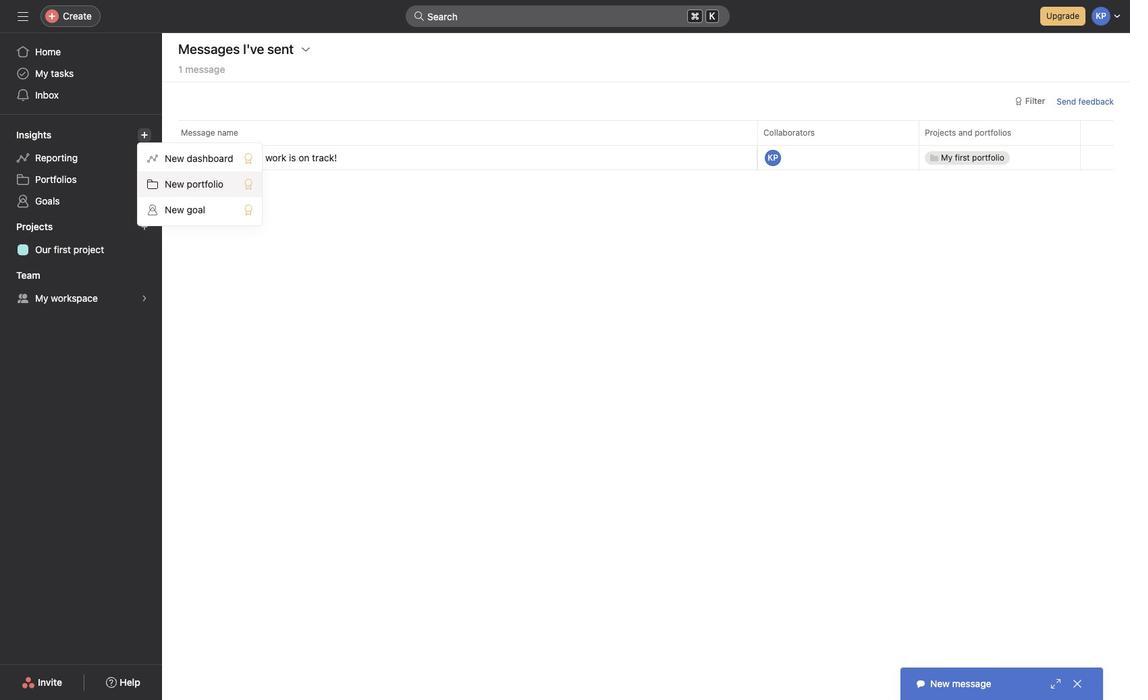 Task type: vqa. For each thing, say whether or not it's contained in the screenshot.
the Insights
yes



Task type: locate. For each thing, give the bounding box(es) containing it.
new left the goal
[[165, 204, 184, 216]]

new
[[165, 153, 184, 164], [165, 178, 184, 190], [165, 204, 184, 216]]

row containing message name
[[162, 120, 1131, 145]]

new inside new portfolio menu item
[[165, 178, 184, 190]]

1 new from the top
[[165, 153, 184, 164]]

this
[[194, 152, 212, 163]]

actions image
[[301, 44, 312, 55]]

hide sidebar image
[[18, 11, 28, 22]]

new up the new goal
[[165, 178, 184, 190]]

1 horizontal spatial projects
[[926, 128, 957, 138]]

new portfolio
[[165, 178, 224, 190]]

my left tasks
[[35, 68, 48, 79]]

1 vertical spatial portfolio
[[187, 178, 224, 190]]

new for new portfolio
[[165, 178, 184, 190]]

home link
[[8, 41, 154, 63]]

portfolios link
[[8, 169, 154, 191]]

3 new from the top
[[165, 204, 184, 216]]

my down team popup button on the left top of the page
[[35, 293, 48, 304]]

k
[[710, 11, 716, 22]]

2 vertical spatial new
[[165, 204, 184, 216]]

is
[[289, 152, 296, 163]]

new message
[[931, 678, 992, 690]]

projects
[[926, 128, 957, 138], [16, 221, 53, 232]]

projects for projects and portfolios
[[926, 128, 957, 138]]

inbox link
[[8, 84, 154, 106]]

message name
[[181, 128, 238, 138]]

invite button
[[13, 671, 71, 695]]

cell inside this portfolio of work is on track! row
[[919, 145, 1082, 170]]

insights
[[16, 129, 51, 141]]

upgrade
[[1047, 11, 1080, 21]]

new for new goal
[[165, 204, 184, 216]]

1 my from the top
[[35, 68, 48, 79]]

message
[[185, 64, 225, 75]]

2 my from the top
[[35, 293, 48, 304]]

portfolios
[[35, 174, 77, 185]]

portfolio down "dashboard"
[[187, 178, 224, 190]]

1 vertical spatial new
[[165, 178, 184, 190]]

upgrade button
[[1041, 7, 1086, 26]]

our
[[35, 244, 51, 255]]

help button
[[97, 671, 149, 695]]

send
[[1058, 96, 1077, 106]]

Search tasks, projects, and more text field
[[406, 5, 730, 27]]

new portfolio menu item
[[138, 172, 262, 197]]

0 vertical spatial new
[[165, 153, 184, 164]]

global element
[[0, 33, 162, 114]]

messages
[[178, 41, 240, 57]]

projects inside projects dropdown button
[[16, 221, 53, 232]]

new left this
[[165, 153, 184, 164]]

projects up "our"
[[16, 221, 53, 232]]

team
[[16, 270, 40, 281]]

1 vertical spatial projects
[[16, 221, 53, 232]]

new for new dashboard
[[165, 153, 184, 164]]

1 message button
[[178, 64, 225, 82]]

None field
[[406, 5, 730, 27]]

feedback
[[1079, 96, 1115, 106]]

projects and portfolios column header
[[919, 120, 1085, 145]]

portfolio
[[215, 152, 252, 163], [187, 178, 224, 190]]

portfolio inside cell
[[215, 152, 252, 163]]

0 vertical spatial portfolio
[[215, 152, 252, 163]]

my inside my tasks link
[[35, 68, 48, 79]]

my workspace
[[35, 293, 98, 304]]

new project or portfolio image
[[141, 223, 149, 231]]

2 new from the top
[[165, 178, 184, 190]]

my inside my workspace link
[[35, 293, 48, 304]]

collaborators column header
[[758, 120, 924, 145]]

0 vertical spatial projects
[[926, 128, 957, 138]]

projects element
[[0, 215, 162, 263]]

home
[[35, 46, 61, 57]]

new insights image
[[141, 131, 149, 139]]

row
[[162, 120, 1131, 145], [178, 145, 1115, 146]]

projects and portfolios
[[926, 128, 1012, 138]]

0 vertical spatial my
[[35, 68, 48, 79]]

projects inside projects and portfolios column header
[[926, 128, 957, 138]]

collaborators
[[764, 128, 816, 138]]

1 vertical spatial my
[[35, 293, 48, 304]]

portfolio left of
[[215, 152, 252, 163]]

my tasks link
[[8, 63, 154, 84]]

team button
[[14, 266, 52, 285]]

new goal
[[165, 204, 205, 216]]

conversation name for this portfolio of work is on track! cell
[[162, 145, 758, 170]]

filter button
[[1009, 92, 1052, 111]]

of
[[254, 152, 263, 163]]

portfolio inside menu item
[[187, 178, 224, 190]]

prominent image
[[414, 11, 425, 22]]

0 horizontal spatial projects
[[16, 221, 53, 232]]

projects left and
[[926, 128, 957, 138]]

i've sent
[[243, 41, 294, 57]]

cell
[[919, 145, 1082, 170]]

portfolio for this
[[215, 152, 252, 163]]

goal
[[187, 204, 205, 216]]

my
[[35, 68, 48, 79], [35, 293, 48, 304]]



Task type: describe. For each thing, give the bounding box(es) containing it.
insights element
[[0, 123, 162, 215]]

new dashboard
[[165, 153, 233, 164]]

reporting link
[[8, 147, 154, 169]]

this portfolio of work is on track! row
[[162, 144, 1131, 171]]

first
[[54, 244, 71, 255]]

send feedback link
[[1058, 95, 1115, 108]]

portfolios
[[976, 128, 1012, 138]]

message
[[181, 128, 215, 138]]

goals link
[[8, 191, 154, 212]]

goals
[[35, 195, 60, 207]]

expand new message image
[[1051, 679, 1062, 690]]

tasks
[[51, 68, 74, 79]]

close image
[[1073, 679, 1084, 690]]

portfolio for new
[[187, 178, 224, 190]]

projects for projects
[[16, 221, 53, 232]]

my for my tasks
[[35, 68, 48, 79]]

projects button
[[14, 218, 65, 236]]

work
[[266, 152, 287, 163]]

1 message
[[178, 64, 225, 75]]

my workspace link
[[8, 288, 154, 309]]

teams element
[[0, 263, 162, 312]]

filter
[[1026, 96, 1046, 106]]

create button
[[41, 5, 101, 27]]

dashboard
[[187, 153, 233, 164]]

messages i've sent
[[178, 41, 294, 57]]

on
[[299, 152, 310, 163]]

send feedback
[[1058, 96, 1115, 106]]

help
[[120, 677, 140, 688]]

my tasks
[[35, 68, 74, 79]]

our first project link
[[8, 239, 154, 261]]

track!
[[312, 152, 337, 163]]

name
[[218, 128, 238, 138]]

reporting
[[35, 152, 78, 163]]

workspace
[[51, 293, 98, 304]]

1
[[178, 64, 183, 75]]

our first project
[[35, 244, 104, 255]]

create
[[63, 10, 92, 22]]

my for my workspace
[[35, 293, 48, 304]]

message name column header
[[178, 120, 762, 145]]

invite
[[38, 677, 62, 688]]

this portfolio of work is on track!
[[194, 152, 337, 163]]

⌘
[[691, 10, 700, 22]]

see details, my workspace image
[[141, 295, 149, 303]]

and
[[959, 128, 973, 138]]

project
[[73, 244, 104, 255]]

inbox
[[35, 89, 59, 101]]



